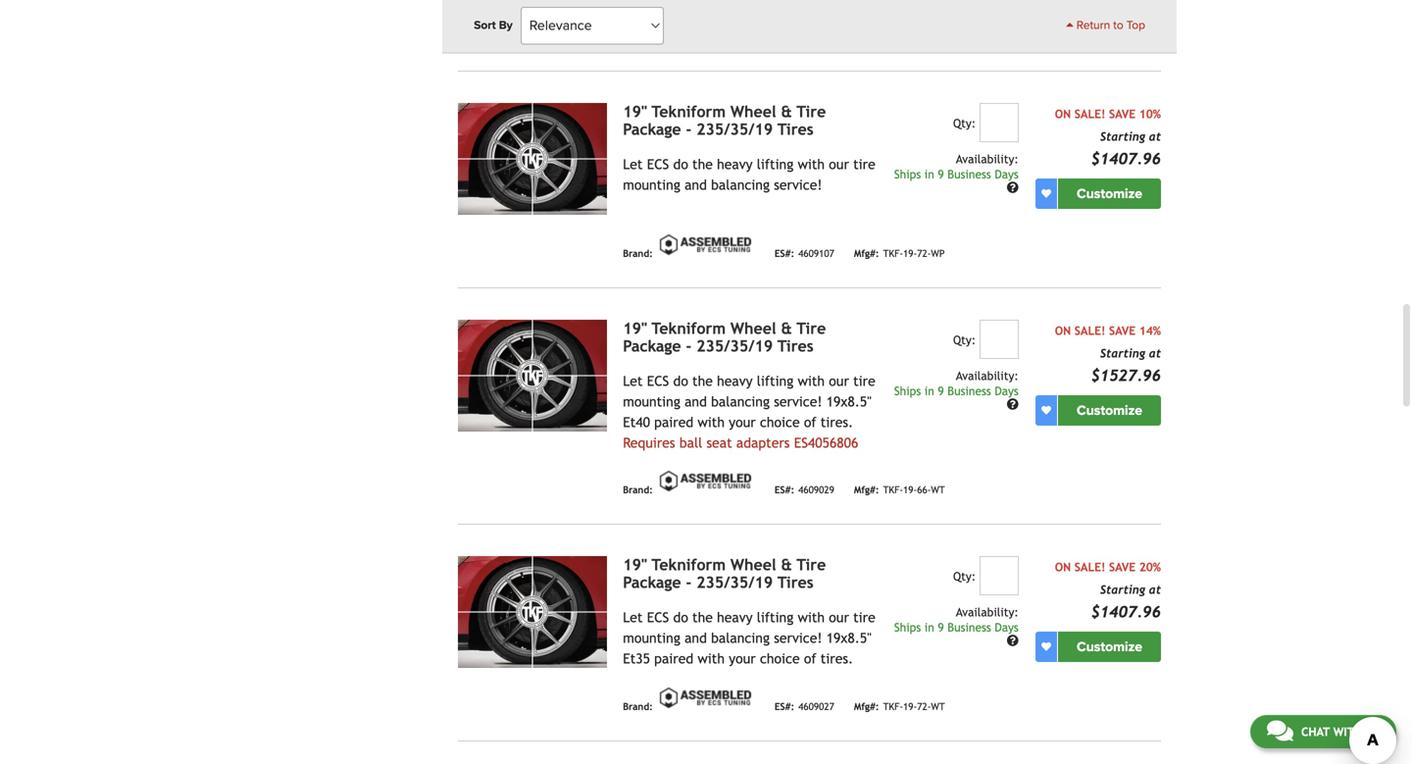Task type: describe. For each thing, give the bounding box(es) containing it.
days for let ecs do the heavy lifting with our tire mounting and balancing service!
[[995, 167, 1019, 181]]

mfg#: tkf-19-66-wt
[[854, 484, 945, 495]]

- for let ecs do the heavy lifting with our tire mounting and balancing service! 19x8.5" et40 paired with your choice of tires.
[[686, 337, 692, 355]]

ships in 9 business days for let ecs do the heavy lifting with our tire mounting and balancing service! 19x8.5" et40 paired with your choice of tires.
[[894, 384, 1019, 397]]

9 for let ecs do the heavy lifting with our tire mounting and balancing service!
[[938, 167, 944, 181]]

es#: for let ecs do the heavy lifting with our tire mounting and balancing service! 19x8.5" et40 paired with your choice of tires.
[[775, 484, 795, 495]]

tkf- for let ecs do the heavy lifting with our tire mounting and balancing service!
[[883, 248, 903, 259]]

business for let ecs do the heavy lifting with our tire mounting and balancing service!
[[948, 167, 991, 181]]

mfg#: for let ecs do the heavy lifting with our tire mounting and balancing service! 19x8.5" et40 paired with your choice of tires.
[[854, 484, 879, 495]]

save for let ecs do the heavy lifting with our tire mounting and balancing service! 19x8.5" et40 paired with your choice of tires.
[[1109, 323, 1136, 337]]

with up es4056806
[[798, 373, 825, 389]]

tires for let ecs do the heavy lifting with our tire mounting and balancing service! 19x8.5" et40 paired with your choice of tires.
[[778, 337, 814, 355]]

14%
[[1139, 323, 1161, 337]]

balancing for let ecs do the heavy lifting with our tire mounting and balancing service! 19x8.5" et40 paired with your choice of tires. requires ball seat adapters es4056806
[[711, 394, 770, 409]]

$1407.96 for let ecs do the heavy lifting with our tire mounting and balancing service! 19x8.5" et35 paired with your choice of tires.
[[1091, 602, 1161, 621]]

add to wish list image for $1527.96
[[1042, 405, 1051, 415]]

235/35/19 for let ecs do the heavy lifting with our tire mounting and balancing service! 19x8.5" et40 paired with your choice of tires.
[[696, 337, 773, 355]]

2 customize link from the top
[[1058, 395, 1161, 425]]

chat with us link
[[1250, 715, 1397, 748]]

availability: for let ecs do the heavy lifting with our tire mounting and balancing service! 19x8.5" et40 paired with your choice of tires.
[[956, 369, 1019, 382]]

assembled by ecs - corporate logo image for let ecs do the heavy lifting with our tire mounting and balancing service! 19x8.5" et40 paired with your choice of tires.
[[657, 469, 755, 493]]

mfg#: for let ecs do the heavy lifting with our tire mounting and balancing service! 19x8.5" et35 paired with your choice of tires.
[[854, 701, 879, 712]]

19- for let ecs do the heavy lifting with our tire mounting and balancing service! 19x8.5" et35 paired with your choice of tires.
[[903, 701, 917, 712]]

with left us
[[1333, 725, 1362, 739]]

et35
[[623, 650, 650, 666]]

starting for let ecs do the heavy lifting with our tire mounting and balancing service! 19x8.5" et40 paired with your choice of tires.
[[1100, 346, 1146, 360]]

your for et40
[[729, 414, 756, 430]]

tire for let ecs do the heavy lifting with our tire mounting and balancing service!
[[853, 156, 876, 172]]

19- for let ecs do the heavy lifting with our tire mounting and balancing service! 19x8.5" et40 paired with your choice of tires.
[[903, 484, 917, 495]]

es#4609029 - tkf-19-66-wt - 19" tekniform wheel & tire package - 235/35/19 tires - let ecs do the heavy lifting with our tire mounting and balancing service! 19x8.5" et40 paired with your choice of tires. - assembled by ecs - bmw image
[[458, 319, 607, 431]]

on sale!                         save 10% starting at $1407.96
[[1055, 107, 1161, 167]]

with right et35
[[698, 650, 725, 666]]

assembled by ecs - corporate logo image for let ecs do the heavy lifting with our tire mounting and balancing service! 19x8.5" et35 paired with your choice of tires.
[[657, 685, 755, 710]]

let for let ecs do the heavy lifting with our tire mounting and balancing service! 19x8.5" et35 paired with your choice of tires.
[[623, 609, 643, 625]]

lifting for let ecs do the heavy lifting with our tire mounting and balancing service! 19x8.5" et40 paired with your choice of tires. requires ball seat adapters es4056806
[[757, 373, 794, 389]]

ships in 9 business days for let ecs do the heavy lifting with our tire mounting and balancing service! 19x8.5" et35 paired with your choice of tires.
[[894, 620, 1019, 634]]

4609107
[[798, 248, 834, 259]]

adapters
[[736, 435, 790, 450]]

question circle image for let ecs do the heavy lifting with our tire mounting and balancing service!
[[1007, 181, 1019, 193]]

9 for let ecs do the heavy lifting with our tire mounting and balancing service! 19x8.5" et35 paired with your choice of tires.
[[938, 620, 944, 634]]

ball
[[679, 435, 702, 450]]

the for let ecs do the heavy lifting with our tire mounting and balancing service! 19x8.5" et35 paired with your choice of tires.
[[692, 609, 713, 625]]

tkf- for let ecs do the heavy lifting with our tire mounting and balancing service! 19x8.5" et35 paired with your choice of tires.
[[883, 701, 903, 712]]

es#: 4609107
[[775, 248, 834, 259]]

sale! for let ecs do the heavy lifting with our tire mounting and balancing service!
[[1075, 107, 1106, 120]]

choice for let ecs do the heavy lifting with our tire mounting and balancing service! 19x8.5" et40 paired with your choice of tires. requires ball seat adapters es4056806
[[760, 414, 800, 430]]

19x8.5" for let ecs do the heavy lifting with our tire mounting and balancing service! 19x8.5" et35 paired with your choice of tires.
[[826, 630, 872, 646]]

to
[[1113, 18, 1124, 32]]

customize link for let ecs do the heavy lifting with our tire mounting and balancing service!
[[1058, 178, 1161, 209]]

brand: for let ecs do the heavy lifting with our tire mounting and balancing service! 19x8.5" et40 paired with your choice of tires.
[[623, 484, 653, 495]]

us
[[1366, 725, 1380, 739]]

question circle image for let ecs do the heavy lifting with our tire mounting and balancing service! 19x8.5" et35 paired with your choice of tires.
[[1007, 634, 1019, 646]]

wt for $1527.96
[[931, 484, 945, 495]]

tire for let ecs do the heavy lifting with our tire mounting and balancing service! 19x8.5" et35 paired with your choice of tires.
[[853, 609, 876, 625]]

ships for let ecs do the heavy lifting with our tire mounting and balancing service!
[[894, 167, 921, 181]]

es4056806
[[794, 435, 858, 450]]

2 customize from the top
[[1077, 402, 1143, 419]]

20%
[[1139, 560, 1161, 573]]

business for let ecs do the heavy lifting with our tire mounting and balancing service! 19x8.5" et40 paired with your choice of tires.
[[948, 384, 991, 397]]

es#: 4609029
[[775, 484, 834, 495]]

package for let ecs do the heavy lifting with our tire mounting and balancing service! 19x8.5" et40 paired with your choice of tires.
[[623, 337, 681, 355]]

on for let ecs do the heavy lifting with our tire mounting and balancing service! 19x8.5" et40 paired with your choice of tires.
[[1055, 323, 1071, 337]]

our for let ecs do the heavy lifting with our tire mounting and balancing service! 19x8.5" et40 paired with your choice of tires. requires ball seat adapters es4056806
[[829, 373, 849, 389]]

19" for let ecs do the heavy lifting with our tire mounting and balancing service! 19x8.5" et40 paired with your choice of tires.
[[623, 319, 647, 337]]

at inside on sale!                         save 14% starting at $1527.96
[[1149, 346, 1161, 360]]

& for let ecs do the heavy lifting with our tire mounting and balancing service! 19x8.5" et35 paired with your choice of tires.
[[781, 555, 792, 573]]

on sale!                         save 20% starting at $1407.96
[[1055, 560, 1161, 621]]

with up 4609027
[[798, 609, 825, 625]]

on for let ecs do the heavy lifting with our tire mounting and balancing service!
[[1055, 107, 1071, 120]]

ships for let ecs do the heavy lifting with our tire mounting and balancing service! 19x8.5" et35 paired with your choice of tires.
[[894, 620, 921, 634]]

let ecs do the heavy lifting with our tire mounting and balancing service! 19x8.5" et35 paired with your choice of tires.
[[623, 609, 876, 666]]

1 assembled by ecs - corporate logo image from the top
[[657, 15, 755, 40]]

the for let ecs do the heavy lifting with our tire mounting and balancing service! 19x8.5" et40 paired with your choice of tires. requires ball seat adapters es4056806
[[692, 373, 713, 389]]

es#: for let ecs do the heavy lifting with our tire mounting and balancing service!
[[775, 248, 795, 259]]

66-
[[917, 484, 931, 495]]

let ecs do the heavy lifting with our tire mounting and balancing service! 19x8.5" et40 paired with your choice of tires. requires ball seat adapters es4056806
[[623, 373, 876, 450]]

customize for let ecs do the heavy lifting with our tire mounting and balancing service! 19x8.5" et35 paired with your choice of tires.
[[1077, 638, 1143, 655]]

let for let ecs do the heavy lifting with our tire mounting and balancing service! 19x8.5" et40 paired with your choice of tires. requires ball seat adapters es4056806
[[623, 373, 643, 389]]

19" tekniform wheel & tire package - 235/35/19 tires for let ecs do the heavy lifting with our tire mounting and balancing service!
[[623, 102, 826, 138]]

your for et35
[[729, 650, 756, 666]]

tekniform for let ecs do the heavy lifting with our tire mounting and balancing service!
[[652, 102, 726, 120]]

mfg#: tkf-19-72-wt
[[854, 701, 945, 712]]

mounting for let ecs do the heavy lifting with our tire mounting and balancing service!
[[623, 177, 680, 192]]

at for let ecs do the heavy lifting with our tire mounting and balancing service!
[[1149, 129, 1161, 143]]

balancing for let ecs do the heavy lifting with our tire mounting and balancing service! 19x8.5" et35 paired with your choice of tires.
[[711, 630, 770, 646]]

assembled by ecs - corporate logo image for let ecs do the heavy lifting with our tire mounting and balancing service!
[[657, 232, 755, 257]]

- for let ecs do the heavy lifting with our tire mounting and balancing service!
[[686, 120, 692, 138]]

service! for let ecs do the heavy lifting with our tire mounting and balancing service!
[[774, 177, 822, 192]]

brand: for let ecs do the heavy lifting with our tire mounting and balancing service! 19x8.5" et35 paired with your choice of tires.
[[623, 701, 653, 712]]

qty: for let ecs do the heavy lifting with our tire mounting and balancing service!
[[953, 116, 976, 130]]

$1527.96
[[1091, 366, 1161, 384]]



Task type: locate. For each thing, give the bounding box(es) containing it.
2 let from the top
[[623, 373, 643, 389]]

ecs inside let ecs do the heavy lifting with our tire mounting and balancing service!
[[647, 156, 669, 172]]

heavy inside let ecs do the heavy lifting with our tire mounting and balancing service! 19x8.5" et35 paired with your choice of tires.
[[717, 609, 753, 625]]

save left 10%
[[1109, 107, 1136, 120]]

balancing
[[711, 177, 770, 192], [711, 394, 770, 409], [711, 630, 770, 646]]

and for let ecs do the heavy lifting with our tire mounting and balancing service! 19x8.5" et40 paired with your choice of tires. requires ball seat adapters es4056806
[[685, 394, 707, 409]]

balancing for let ecs do the heavy lifting with our tire mounting and balancing service!
[[711, 177, 770, 192]]

2 the from the top
[[692, 373, 713, 389]]

question circle image for let ecs do the heavy lifting with our tire mounting and balancing service! 19x8.5" et40 paired with your choice of tires.
[[1007, 398, 1019, 410]]

our inside let ecs do the heavy lifting with our tire mounting and balancing service!
[[829, 156, 849, 172]]

1 vertical spatial tires
[[778, 337, 814, 355]]

1 lifting from the top
[[757, 156, 794, 172]]

paired up ball
[[654, 414, 694, 430]]

our for let ecs do the heavy lifting with our tire mounting and balancing service!
[[829, 156, 849, 172]]

2 business from the top
[[948, 384, 991, 397]]

mounting inside let ecs do the heavy lifting with our tire mounting and balancing service!
[[623, 177, 680, 192]]

starting inside on sale!                         save 14% starting at $1527.96
[[1100, 346, 1146, 360]]

1 vertical spatial of
[[804, 650, 816, 666]]

package for let ecs do the heavy lifting with our tire mounting and balancing service!
[[623, 120, 681, 138]]

1 ecs from the top
[[647, 156, 669, 172]]

2 days from the top
[[995, 384, 1019, 397]]

2 wt from the top
[[931, 701, 945, 712]]

tire up let ecs do the heavy lifting with our tire mounting and balancing service!
[[797, 102, 826, 120]]

2 vertical spatial the
[[692, 609, 713, 625]]

1 vertical spatial your
[[729, 650, 756, 666]]

lifting inside let ecs do the heavy lifting with our tire mounting and balancing service! 19x8.5" et35 paired with your choice of tires.
[[757, 609, 794, 625]]

choice
[[760, 414, 800, 430], [760, 650, 800, 666]]

0 vertical spatial package
[[623, 120, 681, 138]]

1 vertical spatial save
[[1109, 323, 1136, 337]]

2 vertical spatial at
[[1149, 582, 1161, 596]]

2 vertical spatial tekniform
[[652, 555, 726, 573]]

tkf- right 4609027
[[883, 701, 903, 712]]

choice up adapters
[[760, 414, 800, 430]]

1 235/35/19 from the top
[[696, 120, 773, 138]]

do inside let ecs do the heavy lifting with our tire mounting and balancing service!
[[673, 156, 688, 172]]

choice for let ecs do the heavy lifting with our tire mounting and balancing service! 19x8.5" et35 paired with your choice of tires.
[[760, 650, 800, 666]]

3 19- from the top
[[903, 701, 917, 712]]

2 and from the top
[[685, 394, 707, 409]]

customize down $1527.96
[[1077, 402, 1143, 419]]

on left '20%'
[[1055, 560, 1071, 573]]

save left '20%'
[[1109, 560, 1136, 573]]

19- right 4609027
[[903, 701, 917, 712]]

lifting up es#: 4609107 in the top right of the page
[[757, 156, 794, 172]]

72-
[[917, 248, 931, 259], [917, 701, 931, 712]]

es#:
[[775, 248, 795, 259], [775, 484, 795, 495], [775, 701, 795, 712]]

customize link down $1527.96
[[1058, 395, 1161, 425]]

of for let ecs do the heavy lifting with our tire mounting and balancing service! 19x8.5" et35 paired with your choice of tires.
[[804, 650, 816, 666]]

2 9 from the top
[[938, 384, 944, 397]]

1 vertical spatial -
[[686, 337, 692, 355]]

add to wish list image
[[1042, 405, 1051, 415], [1042, 642, 1051, 651]]

3 & from the top
[[781, 555, 792, 573]]

comments image
[[1267, 719, 1293, 742]]

tkf-
[[883, 248, 903, 259], [883, 484, 903, 495], [883, 701, 903, 712]]

tires.
[[821, 414, 853, 430], [821, 650, 853, 666]]

tkf- left wp
[[883, 248, 903, 259]]

1 package from the top
[[623, 120, 681, 138]]

2 our from the top
[[829, 373, 849, 389]]

0 vertical spatial 72-
[[917, 248, 931, 259]]

2 19" from the top
[[623, 319, 647, 337]]

sale! left '20%'
[[1075, 560, 1106, 573]]

es#: 4609027
[[775, 701, 834, 712]]

tires
[[778, 120, 814, 138], [778, 337, 814, 355], [778, 573, 814, 591]]

1 vertical spatial package
[[623, 337, 681, 355]]

235/35/19
[[696, 120, 773, 138], [696, 337, 773, 355], [696, 573, 773, 591]]

of up es4056806
[[804, 414, 816, 430]]

lifting up es#: 4609027 on the right bottom of page
[[757, 609, 794, 625]]

1 vertical spatial question circle image
[[1007, 398, 1019, 410]]

1 tkf- from the top
[[883, 248, 903, 259]]

1 question circle image from the top
[[1007, 181, 1019, 193]]

- for let ecs do the heavy lifting with our tire mounting and balancing service! 19x8.5" et35 paired with your choice of tires.
[[686, 573, 692, 591]]

starting up $1527.96
[[1100, 346, 1146, 360]]

wheel
[[731, 102, 776, 120], [731, 319, 776, 337], [731, 555, 776, 573]]

19"
[[623, 102, 647, 120], [623, 319, 647, 337], [623, 555, 647, 573]]

& down es#: 4609107 in the top right of the page
[[781, 319, 792, 337]]

0 vertical spatial tekniform
[[652, 102, 726, 120]]

3 our from the top
[[829, 609, 849, 625]]

paired inside the let ecs do the heavy lifting with our tire mounting and balancing service! 19x8.5" et40 paired with your choice of tires. requires ball seat adapters es4056806
[[654, 414, 694, 430]]

2 tkf- from the top
[[883, 484, 903, 495]]

1 do from the top
[[673, 156, 688, 172]]

tires up the let ecs do the heavy lifting with our tire mounting and balancing service! 19x8.5" et40 paired with your choice of tires. requires ball seat adapters es4056806
[[778, 337, 814, 355]]

ecs for let ecs do the heavy lifting with our tire mounting and balancing service!
[[647, 156, 669, 172]]

2 es#: from the top
[[775, 484, 795, 495]]

0 vertical spatial lifting
[[757, 156, 794, 172]]

sale! for let ecs do the heavy lifting with our tire mounting and balancing service! 19x8.5" et35 paired with your choice of tires.
[[1075, 560, 1106, 573]]

1 tire from the top
[[853, 156, 876, 172]]

customize
[[1077, 185, 1143, 202], [1077, 402, 1143, 419], [1077, 638, 1143, 655]]

let inside the let ecs do the heavy lifting with our tire mounting and balancing service! 19x8.5" et40 paired with your choice of tires. requires ball seat adapters es4056806
[[623, 373, 643, 389]]

1 vertical spatial mfg#:
[[854, 484, 879, 495]]

3 sale! from the top
[[1075, 560, 1106, 573]]

heavy for let ecs do the heavy lifting with our tire mounting and balancing service! 19x8.5" et40 paired with your choice of tires. requires ball seat adapters es4056806
[[717, 373, 753, 389]]

3 assembled by ecs - corporate logo image from the top
[[657, 469, 755, 493]]

mounting inside the let ecs do the heavy lifting with our tire mounting and balancing service! 19x8.5" et40 paired with your choice of tires. requires ball seat adapters es4056806
[[623, 394, 680, 409]]

3 service! from the top
[[774, 630, 822, 646]]

0 vertical spatial service!
[[774, 177, 822, 192]]

starting down 10%
[[1100, 129, 1146, 143]]

paired right et35
[[654, 650, 694, 666]]

2 19x8.5" from the top
[[826, 630, 872, 646]]

your inside let ecs do the heavy lifting with our tire mounting and balancing service! 19x8.5" et35 paired with your choice of tires.
[[729, 650, 756, 666]]

the inside let ecs do the heavy lifting with our tire mounting and balancing service! 19x8.5" et35 paired with your choice of tires.
[[692, 609, 713, 625]]

- up the let ecs do the heavy lifting with our tire mounting and balancing service! 19x8.5" et40 paired with your choice of tires. requires ball seat adapters es4056806
[[686, 337, 692, 355]]

235/35/19 for let ecs do the heavy lifting with our tire mounting and balancing service! 19x8.5" et35 paired with your choice of tires.
[[696, 573, 773, 591]]

let inside let ecs do the heavy lifting with our tire mounting and balancing service! 19x8.5" et35 paired with your choice of tires.
[[623, 609, 643, 625]]

2 & from the top
[[781, 319, 792, 337]]

tire
[[853, 156, 876, 172], [853, 373, 876, 389], [853, 609, 876, 625]]

our for let ecs do the heavy lifting with our tire mounting and balancing service! 19x8.5" et35 paired with your choice of tires.
[[829, 609, 849, 625]]

your inside the let ecs do the heavy lifting with our tire mounting and balancing service! 19x8.5" et40 paired with your choice of tires. requires ball seat adapters es4056806
[[729, 414, 756, 430]]

1 tire from the top
[[797, 102, 826, 120]]

0 vertical spatial -
[[686, 120, 692, 138]]

1 72- from the top
[[917, 248, 931, 259]]

return
[[1077, 18, 1110, 32]]

1 vertical spatial 19" tekniform wheel & tire package - 235/35/19 tires link
[[623, 319, 826, 355]]

do inside let ecs do the heavy lifting with our tire mounting and balancing service! 19x8.5" et35 paired with your choice of tires.
[[673, 609, 688, 625]]

tire inside let ecs do the heavy lifting with our tire mounting and balancing service!
[[853, 156, 876, 172]]

0 vertical spatial in
[[925, 167, 934, 181]]

3 let from the top
[[623, 609, 643, 625]]

tire inside let ecs do the heavy lifting with our tire mounting and balancing service! 19x8.5" et35 paired with your choice of tires.
[[853, 609, 876, 625]]

on left 10%
[[1055, 107, 1071, 120]]

balancing inside the let ecs do the heavy lifting with our tire mounting and balancing service! 19x8.5" et40 paired with your choice of tires. requires ball seat adapters es4056806
[[711, 394, 770, 409]]

0 vertical spatial of
[[804, 414, 816, 430]]

tire up the mfg#: tkf-19-72-wt
[[853, 609, 876, 625]]

9
[[938, 167, 944, 181], [938, 384, 944, 397], [938, 620, 944, 634]]

$1407.96 down '20%'
[[1091, 602, 1161, 621]]

wt
[[931, 484, 945, 495], [931, 701, 945, 712]]

1 vertical spatial wt
[[931, 701, 945, 712]]

19" tekniform wheel & tire package - 235/35/19 tires for let ecs do the heavy lifting with our tire mounting and balancing service! 19x8.5" et40 paired with your choice of tires.
[[623, 319, 826, 355]]

save inside on sale!                         save 20% starting at $1407.96
[[1109, 560, 1136, 573]]

2 vertical spatial es#:
[[775, 701, 795, 712]]

on inside on sale!                         save 10% starting at $1407.96
[[1055, 107, 1071, 120]]

$1407.96 inside on sale!                         save 20% starting at $1407.96
[[1091, 602, 1161, 621]]

starting
[[1100, 129, 1146, 143], [1100, 346, 1146, 360], [1100, 582, 1146, 596]]

19" tekniform wheel & tire package - 235/35/19 tires
[[623, 102, 826, 138], [623, 319, 826, 355], [623, 555, 826, 591]]

with up 4609107
[[798, 156, 825, 172]]

None number field
[[980, 103, 1019, 142], [980, 319, 1019, 359], [980, 556, 1019, 595], [980, 103, 1019, 142], [980, 319, 1019, 359], [980, 556, 1019, 595]]

tires. up 4609027
[[821, 650, 853, 666]]

0 vertical spatial 19" tekniform wheel & tire package - 235/35/19 tires
[[623, 102, 826, 138]]

your
[[729, 414, 756, 430], [729, 650, 756, 666]]

1 choice from the top
[[760, 414, 800, 430]]

1 vertical spatial service!
[[774, 394, 822, 409]]

19- right 4609029
[[903, 484, 917, 495]]

our
[[829, 156, 849, 172], [829, 373, 849, 389], [829, 609, 849, 625]]

package for let ecs do the heavy lifting with our tire mounting and balancing service! 19x8.5" et35 paired with your choice of tires.
[[623, 573, 681, 591]]

235/35/19 up let ecs do the heavy lifting with our tire mounting and balancing service!
[[696, 120, 773, 138]]

1 vertical spatial our
[[829, 373, 849, 389]]

1 vertical spatial 72-
[[917, 701, 931, 712]]

business
[[948, 167, 991, 181], [948, 384, 991, 397], [948, 620, 991, 634]]

wheel up the let ecs do the heavy lifting with our tire mounting and balancing service! 19x8.5" et40 paired with your choice of tires. requires ball seat adapters es4056806
[[731, 319, 776, 337]]

lifting inside the let ecs do the heavy lifting with our tire mounting and balancing service! 19x8.5" et40 paired with your choice of tires. requires ball seat adapters es4056806
[[757, 373, 794, 389]]

1 ships from the top
[[894, 167, 921, 181]]

sort
[[474, 18, 496, 32]]

service! up es4056806
[[774, 394, 822, 409]]

2 vertical spatial 9
[[938, 620, 944, 634]]

tire
[[797, 102, 826, 120], [797, 319, 826, 337], [797, 555, 826, 573]]

question circle image
[[1007, 181, 1019, 193], [1007, 398, 1019, 410], [1007, 634, 1019, 646]]

1 vertical spatial customize
[[1077, 402, 1143, 419]]

es#: left 4609107
[[775, 248, 795, 259]]

4609027
[[798, 701, 834, 712]]

add to wish list image for $1407.96
[[1042, 642, 1051, 651]]

tires. for let ecs do the heavy lifting with our tire mounting and balancing service! 19x8.5" et40 paired with your choice of tires. requires ball seat adapters es4056806
[[821, 414, 853, 430]]

3 balancing from the top
[[711, 630, 770, 646]]

$1407.96
[[1091, 149, 1161, 167], [1091, 602, 1161, 621]]

19" tekniform wheel & tire package - 235/35/19 tires up let ecs do the heavy lifting with our tire mounting and balancing service!
[[623, 102, 826, 138]]

return to top
[[1074, 18, 1146, 32]]

mounting inside let ecs do the heavy lifting with our tire mounting and balancing service! 19x8.5" et35 paired with your choice of tires.
[[623, 630, 680, 646]]

es#4609027 - tkf-19-72-wt - 19" tekniform wheel & tire package - 235/35/19 tires - let ecs do the heavy lifting with our tire mounting and balancing service! 19x8.5" et35 paired with your choice of tires. - assembled by ecs - bmw image
[[458, 556, 607, 668]]

es#4609107 - tkf-19-72-wp - 19" tekniform wheel & tire package - 235/35/19 tires - let ecs do the heavy lifting with our tire mounting and balancing service! - assembled by ecs - bmw image
[[458, 103, 607, 215]]

heavy
[[717, 156, 753, 172], [717, 373, 753, 389], [717, 609, 753, 625]]

1 the from the top
[[692, 156, 713, 172]]

mfg#: tkf-19-72-wp
[[854, 248, 945, 259]]

2 your from the top
[[729, 650, 756, 666]]

2 tire from the top
[[797, 319, 826, 337]]

19" for let ecs do the heavy lifting with our tire mounting and balancing service!
[[623, 102, 647, 120]]

19x8.5"
[[826, 394, 872, 409], [826, 630, 872, 646]]

2 ecs from the top
[[647, 373, 669, 389]]

heavy inside the let ecs do the heavy lifting with our tire mounting and balancing service! 19x8.5" et40 paired with your choice of tires. requires ball seat adapters es4056806
[[717, 373, 753, 389]]

let inside let ecs do the heavy lifting with our tire mounting and balancing service!
[[623, 156, 643, 172]]

starting inside on sale!                         save 10% starting at $1407.96
[[1100, 129, 1146, 143]]

1 vertical spatial 19-
[[903, 484, 917, 495]]

on left the "14%"
[[1055, 323, 1071, 337]]

0 vertical spatial paired
[[654, 414, 694, 430]]

and for let ecs do the heavy lifting with our tire mounting and balancing service! 19x8.5" et35 paired with your choice of tires.
[[685, 630, 707, 646]]

ships in 9 business days for let ecs do the heavy lifting with our tire mounting and balancing service!
[[894, 167, 1019, 181]]

9 for let ecs do the heavy lifting with our tire mounting and balancing service! 19x8.5" et40 paired with your choice of tires.
[[938, 384, 944, 397]]

19x8.5" inside let ecs do the heavy lifting with our tire mounting and balancing service! 19x8.5" et35 paired with your choice of tires.
[[826, 630, 872, 646]]

1 vertical spatial business
[[948, 384, 991, 397]]

1 vertical spatial 19x8.5"
[[826, 630, 872, 646]]

2 add to wish list image from the top
[[1042, 642, 1051, 651]]

1 your from the top
[[729, 414, 756, 430]]

on inside on sale!                         save 20% starting at $1407.96
[[1055, 560, 1071, 573]]

return to top link
[[1066, 17, 1146, 34]]

1 sale! from the top
[[1075, 107, 1106, 120]]

1 tires. from the top
[[821, 414, 853, 430]]

sale!
[[1075, 107, 1106, 120], [1075, 323, 1106, 337], [1075, 560, 1106, 573]]

2 vertical spatial brand:
[[623, 701, 653, 712]]

2 vertical spatial let
[[623, 609, 643, 625]]

on inside on sale!                         save 14% starting at $1527.96
[[1055, 323, 1071, 337]]

and
[[685, 177, 707, 192], [685, 394, 707, 409], [685, 630, 707, 646]]

wt for $1407.96
[[931, 701, 945, 712]]

tekniform for let ecs do the heavy lifting with our tire mounting and balancing service! 19x8.5" et35 paired with your choice of tires.
[[652, 555, 726, 573]]

starting down '20%'
[[1100, 582, 1146, 596]]

do for let ecs do the heavy lifting with our tire mounting and balancing service!
[[673, 156, 688, 172]]

1 vertical spatial in
[[925, 384, 934, 397]]

0 vertical spatial mounting
[[623, 177, 680, 192]]

the inside the let ecs do the heavy lifting with our tire mounting and balancing service! 19x8.5" et40 paired with your choice of tires. requires ball seat adapters es4056806
[[692, 373, 713, 389]]

2 - from the top
[[686, 337, 692, 355]]

availability: for let ecs do the heavy lifting with our tire mounting and balancing service!
[[956, 152, 1019, 166]]

sort by
[[474, 18, 513, 32]]

our up 4609107
[[829, 156, 849, 172]]

2 service! from the top
[[774, 394, 822, 409]]

requires
[[623, 435, 675, 450]]

of inside the let ecs do the heavy lifting with our tire mounting and balancing service! 19x8.5" et40 paired with your choice of tires. requires ball seat adapters es4056806
[[804, 414, 816, 430]]

2 package from the top
[[623, 337, 681, 355]]

ecs inside let ecs do the heavy lifting with our tire mounting and balancing service! 19x8.5" et35 paired with your choice of tires.
[[647, 609, 669, 625]]

tire for let ecs do the heavy lifting with our tire mounting and balancing service! 19x8.5" et40 paired with your choice of tires.
[[797, 319, 826, 337]]

0 vertical spatial ecs
[[647, 156, 669, 172]]

paired for et40
[[654, 414, 694, 430]]

heavy for let ecs do the heavy lifting with our tire mounting and balancing service!
[[717, 156, 753, 172]]

on
[[1055, 107, 1071, 120], [1055, 323, 1071, 337], [1055, 560, 1071, 573]]

3 19" tekniform wheel & tire package - 235/35/19 tires from the top
[[623, 555, 826, 591]]

- up let ecs do the heavy lifting with our tire mounting and balancing service!
[[686, 120, 692, 138]]

1 vertical spatial on
[[1055, 323, 1071, 337]]

3 customize from the top
[[1077, 638, 1143, 655]]

19x8.5" up 4609027
[[826, 630, 872, 646]]

tires up let ecs do the heavy lifting with our tire mounting and balancing service!
[[778, 120, 814, 138]]

brand:
[[623, 248, 653, 259], [623, 484, 653, 495], [623, 701, 653, 712]]

the for let ecs do the heavy lifting with our tire mounting and balancing service!
[[692, 156, 713, 172]]

sale! up $1527.96
[[1075, 323, 1106, 337]]

1 vertical spatial ships in 9 business days
[[894, 384, 1019, 397]]

tires. for let ecs do the heavy lifting with our tire mounting and balancing service! 19x8.5" et35 paired with your choice of tires.
[[821, 650, 853, 666]]

tire for let ecs do the heavy lifting with our tire mounting and balancing service!
[[797, 102, 826, 120]]

2 brand: from the top
[[623, 484, 653, 495]]

2 72- from the top
[[917, 701, 931, 712]]

wheel up let ecs do the heavy lifting with our tire mounting and balancing service! 19x8.5" et35 paired with your choice of tires. on the bottom of the page
[[731, 555, 776, 573]]

brand: for let ecs do the heavy lifting with our tire mounting and balancing service!
[[623, 248, 653, 259]]

mounting for let ecs do the heavy lifting with our tire mounting and balancing service! 19x8.5" et35 paired with your choice of tires.
[[623, 630, 680, 646]]

3 - from the top
[[686, 573, 692, 591]]

2 lifting from the top
[[757, 373, 794, 389]]

2 19- from the top
[[903, 484, 917, 495]]

sale! for let ecs do the heavy lifting with our tire mounting and balancing service! 19x8.5" et40 paired with your choice of tires.
[[1075, 323, 1106, 337]]

service! inside let ecs do the heavy lifting with our tire mounting and balancing service! 19x8.5" et35 paired with your choice of tires.
[[774, 630, 822, 646]]

wheel up let ecs do the heavy lifting with our tire mounting and balancing service!
[[731, 102, 776, 120]]

tire for let ecs do the heavy lifting with our tire mounting and balancing service! 19x8.5" et40 paired with your choice of tires. requires ball seat adapters es4056806
[[853, 373, 876, 389]]

2 vertical spatial business
[[948, 620, 991, 634]]

service! inside the let ecs do the heavy lifting with our tire mounting and balancing service! 19x8.5" et40 paired with your choice of tires. requires ball seat adapters es4056806
[[774, 394, 822, 409]]

sale! inside on sale!                         save 20% starting at $1407.96
[[1075, 560, 1106, 573]]

seat
[[707, 435, 732, 450]]

sale! left 10%
[[1075, 107, 1106, 120]]

3 brand: from the top
[[623, 701, 653, 712]]

tires. inside let ecs do the heavy lifting with our tire mounting and balancing service! 19x8.5" et35 paired with your choice of tires.
[[821, 650, 853, 666]]

2 19" tekniform wheel & tire package - 235/35/19 tires from the top
[[623, 319, 826, 355]]

es#: left 4609029
[[775, 484, 795, 495]]

and inside let ecs do the heavy lifting with our tire mounting and balancing service! 19x8.5" et35 paired with your choice of tires.
[[685, 630, 707, 646]]

1 vertical spatial tkf-
[[883, 484, 903, 495]]

the inside let ecs do the heavy lifting with our tire mounting and balancing service!
[[692, 156, 713, 172]]

chat with us
[[1301, 725, 1380, 739]]

1 19- from the top
[[903, 248, 917, 259]]

-
[[686, 120, 692, 138], [686, 337, 692, 355], [686, 573, 692, 591]]

heavy inside let ecs do the heavy lifting with our tire mounting and balancing service!
[[717, 156, 753, 172]]

2 availability: from the top
[[956, 369, 1019, 382]]

1 of from the top
[[804, 414, 816, 430]]

with inside let ecs do the heavy lifting with our tire mounting and balancing service!
[[798, 156, 825, 172]]

0 vertical spatial let
[[623, 156, 643, 172]]

2 vertical spatial days
[[995, 620, 1019, 634]]

mfg#: for let ecs do the heavy lifting with our tire mounting and balancing service!
[[854, 248, 879, 259]]

72- for let ecs do the heavy lifting with our tire mounting and balancing service!
[[917, 248, 931, 259]]

package
[[623, 120, 681, 138], [623, 337, 681, 355], [623, 573, 681, 591]]

at down the "14%"
[[1149, 346, 1161, 360]]

tekniform for let ecs do the heavy lifting with our tire mounting and balancing service! 19x8.5" et40 paired with your choice of tires.
[[652, 319, 726, 337]]

& for let ecs do the heavy lifting with our tire mounting and balancing service! 19x8.5" et40 paired with your choice of tires.
[[781, 319, 792, 337]]

1 vertical spatial qty:
[[953, 333, 976, 346]]

2 vertical spatial tire
[[797, 555, 826, 573]]

at inside on sale!                         save 10% starting at $1407.96
[[1149, 129, 1161, 143]]

235/35/19 up let ecs do the heavy lifting with our tire mounting and balancing service! 19x8.5" et35 paired with your choice of tires. on the bottom of the page
[[696, 573, 773, 591]]

0 vertical spatial and
[[685, 177, 707, 192]]

add to wish list image
[[1042, 189, 1051, 198]]

lifting up adapters
[[757, 373, 794, 389]]

2 vertical spatial balancing
[[711, 630, 770, 646]]

choice up es#: 4609027 on the right bottom of page
[[760, 650, 800, 666]]

- up let ecs do the heavy lifting with our tire mounting and balancing service! 19x8.5" et35 paired with your choice of tires. on the bottom of the page
[[686, 573, 692, 591]]

tires. inside the let ecs do the heavy lifting with our tire mounting and balancing service! 19x8.5" et40 paired with your choice of tires. requires ball seat adapters es4056806
[[821, 414, 853, 430]]

sale! inside on sale!                         save 14% starting at $1527.96
[[1075, 323, 1106, 337]]

service! up es#: 4609107 in the top right of the page
[[774, 177, 822, 192]]

2 save from the top
[[1109, 323, 1136, 337]]

lifting
[[757, 156, 794, 172], [757, 373, 794, 389], [757, 609, 794, 625]]

19x8.5" for let ecs do the heavy lifting with our tire mounting and balancing service! 19x8.5" et40 paired with your choice of tires. requires ball seat adapters es4056806
[[826, 394, 872, 409]]

tires for let ecs do the heavy lifting with our tire mounting and balancing service!
[[778, 120, 814, 138]]

0 vertical spatial the
[[692, 156, 713, 172]]

3 235/35/19 from the top
[[696, 573, 773, 591]]

19-
[[903, 248, 917, 259], [903, 484, 917, 495], [903, 701, 917, 712]]

customize link down on sale!                         save 10% starting at $1407.96
[[1058, 178, 1161, 209]]

0 vertical spatial our
[[829, 156, 849, 172]]

sale! inside on sale!                         save 10% starting at $1407.96
[[1075, 107, 1106, 120]]

1 heavy from the top
[[717, 156, 753, 172]]

customize link down on sale!                         save 20% starting at $1407.96
[[1058, 631, 1161, 662]]

with up "seat"
[[698, 414, 725, 430]]

save inside on sale!                         save 10% starting at $1407.96
[[1109, 107, 1136, 120]]

1 our from the top
[[829, 156, 849, 172]]

19- left wp
[[903, 248, 917, 259]]

availability: for let ecs do the heavy lifting with our tire mounting and balancing service! 19x8.5" et35 paired with your choice of tires.
[[956, 605, 1019, 619]]

2 vertical spatial on
[[1055, 560, 1071, 573]]

1 9 from the top
[[938, 167, 944, 181]]

ecs
[[647, 156, 669, 172], [647, 373, 669, 389], [647, 609, 669, 625]]

1 vertical spatial and
[[685, 394, 707, 409]]

paired
[[654, 414, 694, 430], [654, 650, 694, 666]]

2 vertical spatial 19" tekniform wheel & tire package - 235/35/19 tires link
[[623, 555, 826, 591]]

at down 10%
[[1149, 129, 1161, 143]]

1 vertical spatial tekniform
[[652, 319, 726, 337]]

save for let ecs do the heavy lifting with our tire mounting and balancing service! 19x8.5" et35 paired with your choice of tires.
[[1109, 560, 1136, 573]]

by
[[499, 18, 513, 32]]

and inside the let ecs do the heavy lifting with our tire mounting and balancing service! 19x8.5" et40 paired with your choice of tires. requires ball seat adapters es4056806
[[685, 394, 707, 409]]

0 vertical spatial 19-
[[903, 248, 917, 259]]

availability:
[[956, 152, 1019, 166], [956, 369, 1019, 382], [956, 605, 1019, 619]]

balancing inside let ecs do the heavy lifting with our tire mounting and balancing service!
[[711, 177, 770, 192]]

tire down 4609107
[[797, 319, 826, 337]]

do for let ecs do the heavy lifting with our tire mounting and balancing service! 19x8.5" et35 paired with your choice of tires.
[[673, 609, 688, 625]]

save left the "14%"
[[1109, 323, 1136, 337]]

0 vertical spatial &
[[781, 102, 792, 120]]

1 mounting from the top
[[623, 177, 680, 192]]

tires. up es4056806
[[821, 414, 853, 430]]

3 days from the top
[[995, 620, 1019, 634]]

assembled by ecs - corporate logo image
[[657, 15, 755, 40], [657, 232, 755, 257], [657, 469, 755, 493], [657, 685, 755, 710]]

3 at from the top
[[1149, 582, 1161, 596]]

0 vertical spatial 9
[[938, 167, 944, 181]]

2 vertical spatial service!
[[774, 630, 822, 646]]

1 19" from the top
[[623, 102, 647, 120]]

19" tekniform wheel & tire package - 235/35/19 tires up the let ecs do the heavy lifting with our tire mounting and balancing service! 19x8.5" et40 paired with your choice of tires. requires ball seat adapters es4056806
[[623, 319, 826, 355]]

2 vertical spatial starting
[[1100, 582, 1146, 596]]

1 vertical spatial days
[[995, 384, 1019, 397]]

ships
[[894, 167, 921, 181], [894, 384, 921, 397], [894, 620, 921, 634]]

2 tekniform from the top
[[652, 319, 726, 337]]

lifting inside let ecs do the heavy lifting with our tire mounting and balancing service!
[[757, 156, 794, 172]]

days
[[995, 167, 1019, 181], [995, 384, 1019, 397], [995, 620, 1019, 634]]

1 at from the top
[[1149, 129, 1161, 143]]

3 heavy from the top
[[717, 609, 753, 625]]

in
[[925, 167, 934, 181], [925, 384, 934, 397], [925, 620, 934, 634]]

19" tekniform wheel & tire package - 235/35/19 tires for let ecs do the heavy lifting with our tire mounting and balancing service! 19x8.5" et35 paired with your choice of tires.
[[623, 555, 826, 591]]

3 the from the top
[[692, 609, 713, 625]]

1 and from the top
[[685, 177, 707, 192]]

chat
[[1301, 725, 1330, 739]]

0 vertical spatial tires
[[778, 120, 814, 138]]

19" tekniform wheel & tire package - 235/35/19 tires link
[[623, 102, 826, 138], [623, 319, 826, 355], [623, 555, 826, 591]]

ships in 9 business days
[[894, 167, 1019, 181], [894, 384, 1019, 397], [894, 620, 1019, 634]]

2 $1407.96 from the top
[[1091, 602, 1161, 621]]

3 wheel from the top
[[731, 555, 776, 573]]

1 let from the top
[[623, 156, 643, 172]]

2 vertical spatial mounting
[[623, 630, 680, 646]]

of for let ecs do the heavy lifting with our tire mounting and balancing service! 19x8.5" et40 paired with your choice of tires. requires ball seat adapters es4056806
[[804, 414, 816, 430]]

mfg#: right 4609107
[[854, 248, 879, 259]]

1 vertical spatial availability:
[[956, 369, 1019, 382]]

2 vertical spatial save
[[1109, 560, 1136, 573]]

customize down on sale!                         save 20% starting at $1407.96
[[1077, 638, 1143, 655]]

tire up es4056806
[[853, 373, 876, 389]]

starting inside on sale!                         save 20% starting at $1407.96
[[1100, 582, 1146, 596]]

0 vertical spatial tires.
[[821, 414, 853, 430]]

tire inside the let ecs do the heavy lifting with our tire mounting and balancing service! 19x8.5" et40 paired with your choice of tires. requires ball seat adapters es4056806
[[853, 373, 876, 389]]

1 vertical spatial tires.
[[821, 650, 853, 666]]

1 vertical spatial at
[[1149, 346, 1161, 360]]

balancing inside let ecs do the heavy lifting with our tire mounting and balancing service! 19x8.5" et35 paired with your choice of tires.
[[711, 630, 770, 646]]

2 do from the top
[[673, 373, 688, 389]]

10%
[[1139, 107, 1161, 120]]

2 sale! from the top
[[1075, 323, 1106, 337]]

service!
[[774, 177, 822, 192], [774, 394, 822, 409], [774, 630, 822, 646]]

1 vertical spatial choice
[[760, 650, 800, 666]]

0 vertical spatial tire
[[853, 156, 876, 172]]

& for let ecs do the heavy lifting with our tire mounting and balancing service!
[[781, 102, 792, 120]]

ecs for let ecs do the heavy lifting with our tire mounting and balancing service! 19x8.5" et40 paired with your choice of tires. requires ball seat adapters es4056806
[[647, 373, 669, 389]]

tkf- left 66-
[[883, 484, 903, 495]]

4609029
[[798, 484, 834, 495]]

0 vertical spatial 19" tekniform wheel & tire package - 235/35/19 tires link
[[623, 102, 826, 138]]

19" tekniform wheel & tire package - 235/35/19 tires up let ecs do the heavy lifting with our tire mounting and balancing service! 19x8.5" et35 paired with your choice of tires. on the bottom of the page
[[623, 555, 826, 591]]

caret up image
[[1066, 19, 1074, 30]]

1 in from the top
[[925, 167, 934, 181]]

0 vertical spatial 19"
[[623, 102, 647, 120]]

lifting for let ecs do the heavy lifting with our tire mounting and balancing service!
[[757, 156, 794, 172]]

1 vertical spatial the
[[692, 373, 713, 389]]

qty:
[[953, 116, 976, 130], [953, 333, 976, 346], [953, 569, 976, 583]]

3 tire from the top
[[853, 609, 876, 625]]

save
[[1109, 107, 1136, 120], [1109, 323, 1136, 337], [1109, 560, 1136, 573]]

wp
[[931, 248, 945, 259]]

19" tekniform wheel & tire package - 235/35/19 tires link up the let ecs do the heavy lifting with our tire mounting and balancing service! 19x8.5" et40 paired with your choice of tires. requires ball seat adapters es4056806
[[623, 319, 826, 355]]

2 tire from the top
[[853, 373, 876, 389]]

our inside let ecs do the heavy lifting with our tire mounting and balancing service! 19x8.5" et35 paired with your choice of tires.
[[829, 609, 849, 625]]

mounting for let ecs do the heavy lifting with our tire mounting and balancing service! 19x8.5" et40 paired with your choice of tires. requires ball seat adapters es4056806
[[623, 394, 680, 409]]

the
[[692, 156, 713, 172], [692, 373, 713, 389], [692, 609, 713, 625]]

19x8.5" up es4056806
[[826, 394, 872, 409]]

1 vertical spatial lifting
[[757, 373, 794, 389]]

0 vertical spatial $1407.96
[[1091, 149, 1161, 167]]

at inside on sale!                         save 20% starting at $1407.96
[[1149, 582, 1161, 596]]

19" for let ecs do the heavy lifting with our tire mounting and balancing service! 19x8.5" et35 paired with your choice of tires.
[[623, 555, 647, 573]]

top
[[1127, 18, 1146, 32]]

our up es4056806
[[829, 373, 849, 389]]

qty: for let ecs do the heavy lifting with our tire mounting and balancing service! 19x8.5" et35 paired with your choice of tires.
[[953, 569, 976, 583]]

$1407.96 down 10%
[[1091, 149, 1161, 167]]

2 vertical spatial tires
[[778, 573, 814, 591]]

3 question circle image from the top
[[1007, 634, 1019, 646]]

tire up mfg#: tkf-19-72-wp
[[853, 156, 876, 172]]

et40
[[623, 414, 650, 430]]

0 vertical spatial availability:
[[956, 152, 1019, 166]]

our inside the let ecs do the heavy lifting with our tire mounting and balancing service! 19x8.5" et40 paired with your choice of tires. requires ball seat adapters es4056806
[[829, 373, 849, 389]]

in for let ecs do the heavy lifting with our tire mounting and balancing service! 19x8.5" et40 paired with your choice of tires.
[[925, 384, 934, 397]]

tire down 4609029
[[797, 555, 826, 573]]

wheel for let ecs do the heavy lifting with our tire mounting and balancing service! 19x8.5" et35 paired with your choice of tires.
[[731, 555, 776, 573]]

mfg#: right 4609027
[[854, 701, 879, 712]]

19x8.5" inside the let ecs do the heavy lifting with our tire mounting and balancing service! 19x8.5" et40 paired with your choice of tires. requires ball seat adapters es4056806
[[826, 394, 872, 409]]

2 vertical spatial package
[[623, 573, 681, 591]]

2 vertical spatial do
[[673, 609, 688, 625]]

paired for et35
[[654, 650, 694, 666]]

and inside let ecs do the heavy lifting with our tire mounting and balancing service!
[[685, 177, 707, 192]]

mounting
[[623, 177, 680, 192], [623, 394, 680, 409], [623, 630, 680, 646]]

of
[[804, 414, 816, 430], [804, 650, 816, 666]]

save inside on sale!                         save 14% starting at $1527.96
[[1109, 323, 1136, 337]]

at for let ecs do the heavy lifting with our tire mounting and balancing service! 19x8.5" et35 paired with your choice of tires.
[[1149, 582, 1161, 596]]

0 vertical spatial wheel
[[731, 102, 776, 120]]

235/35/19 up the let ecs do the heavy lifting with our tire mounting and balancing service! 19x8.5" et40 paired with your choice of tires. requires ball seat adapters es4056806
[[696, 337, 773, 355]]

2 vertical spatial sale!
[[1075, 560, 1106, 573]]

3 tire from the top
[[797, 555, 826, 573]]

do
[[673, 156, 688, 172], [673, 373, 688, 389], [673, 609, 688, 625]]

paired inside let ecs do the heavy lifting with our tire mounting and balancing service! 19x8.5" et35 paired with your choice of tires.
[[654, 650, 694, 666]]

19" tekniform wheel & tire package - 235/35/19 tires link up let ecs do the heavy lifting with our tire mounting and balancing service!
[[623, 102, 826, 138]]

on for let ecs do the heavy lifting with our tire mounting and balancing service! 19x8.5" et35 paired with your choice of tires.
[[1055, 560, 1071, 573]]

wheel for let ecs do the heavy lifting with our tire mounting and balancing service! 19x8.5" et40 paired with your choice of tires.
[[731, 319, 776, 337]]

3 availability: from the top
[[956, 605, 1019, 619]]

service! up es#: 4609027 on the right bottom of page
[[774, 630, 822, 646]]

1 vertical spatial add to wish list image
[[1042, 642, 1051, 651]]

on sale!                         save 14% starting at $1527.96
[[1055, 323, 1161, 384]]

2 vertical spatial tire
[[853, 609, 876, 625]]

0 vertical spatial add to wish list image
[[1042, 405, 1051, 415]]

1 save from the top
[[1109, 107, 1136, 120]]

let ecs do the heavy lifting with our tire mounting and balancing service!
[[623, 156, 876, 192]]

& down es#: 4609029 at the right bottom of the page
[[781, 555, 792, 573]]

$1407.96 for let ecs do the heavy lifting with our tire mounting and balancing service!
[[1091, 149, 1161, 167]]

with
[[798, 156, 825, 172], [798, 373, 825, 389], [698, 414, 725, 430], [798, 609, 825, 625], [698, 650, 725, 666], [1333, 725, 1362, 739]]

2 mfg#: from the top
[[854, 484, 879, 495]]

1 service! from the top
[[774, 177, 822, 192]]

1 vertical spatial 9
[[938, 384, 944, 397]]

1 vertical spatial 19"
[[623, 319, 647, 337]]

2 vertical spatial question circle image
[[1007, 634, 1019, 646]]

customize link
[[1058, 178, 1161, 209], [1058, 395, 1161, 425], [1058, 631, 1161, 662]]

es#: left 4609027
[[775, 701, 795, 712]]

0 vertical spatial sale!
[[1075, 107, 1106, 120]]

3 qty: from the top
[[953, 569, 976, 583]]

1 availability: from the top
[[956, 152, 1019, 166]]

mfg#:
[[854, 248, 879, 259], [854, 484, 879, 495], [854, 701, 879, 712]]

3 business from the top
[[948, 620, 991, 634]]

&
[[781, 102, 792, 120], [781, 319, 792, 337], [781, 555, 792, 573]]

let
[[623, 156, 643, 172], [623, 373, 643, 389], [623, 609, 643, 625]]

service! for let ecs do the heavy lifting with our tire mounting and balancing service! 19x8.5" et40 paired with your choice of tires. requires ball seat adapters es4056806
[[774, 394, 822, 409]]

tkf- for let ecs do the heavy lifting with our tire mounting and balancing service! 19x8.5" et40 paired with your choice of tires.
[[883, 484, 903, 495]]

2 vertical spatial customize link
[[1058, 631, 1161, 662]]

our up 4609027
[[829, 609, 849, 625]]

of inside let ecs do the heavy lifting with our tire mounting and balancing service! 19x8.5" et35 paired with your choice of tires.
[[804, 650, 816, 666]]

tires up let ecs do the heavy lifting with our tire mounting and balancing service! 19x8.5" et35 paired with your choice of tires. on the bottom of the page
[[778, 573, 814, 591]]

mfg#: right 4609029
[[854, 484, 879, 495]]

1 business from the top
[[948, 167, 991, 181]]

2 vertical spatial ships in 9 business days
[[894, 620, 1019, 634]]

tekniform
[[652, 102, 726, 120], [652, 319, 726, 337], [652, 555, 726, 573]]

0 vertical spatial days
[[995, 167, 1019, 181]]

3 ships in 9 business days from the top
[[894, 620, 1019, 634]]

at
[[1149, 129, 1161, 143], [1149, 346, 1161, 360], [1149, 582, 1161, 596]]

2 vertical spatial ecs
[[647, 609, 669, 625]]

2 vertical spatial mfg#:
[[854, 701, 879, 712]]

2 vertical spatial in
[[925, 620, 934, 634]]

do inside the let ecs do the heavy lifting with our tire mounting and balancing service! 19x8.5" et40 paired with your choice of tires. requires ball seat adapters es4056806
[[673, 373, 688, 389]]

1 vertical spatial wheel
[[731, 319, 776, 337]]

ships for let ecs do the heavy lifting with our tire mounting and balancing service! 19x8.5" et40 paired with your choice of tires.
[[894, 384, 921, 397]]

2 assembled by ecs - corporate logo image from the top
[[657, 232, 755, 257]]

2 in from the top
[[925, 384, 934, 397]]

3 and from the top
[[685, 630, 707, 646]]

choice inside let ecs do the heavy lifting with our tire mounting and balancing service! 19x8.5" et35 paired with your choice of tires.
[[760, 650, 800, 666]]

3 in from the top
[[925, 620, 934, 634]]

1 vertical spatial do
[[673, 373, 688, 389]]

customize down on sale!                         save 10% starting at $1407.96
[[1077, 185, 1143, 202]]

2 ships in 9 business days from the top
[[894, 384, 1019, 397]]

of up es#: 4609027 on the right bottom of page
[[804, 650, 816, 666]]

235/35/19 for let ecs do the heavy lifting with our tire mounting and balancing service!
[[696, 120, 773, 138]]

19" tekniform wheel & tire package - 235/35/19 tires link up let ecs do the heavy lifting with our tire mounting and balancing service! 19x8.5" et35 paired with your choice of tires. on the bottom of the page
[[623, 555, 826, 591]]

1 brand: from the top
[[623, 248, 653, 259]]

19- for let ecs do the heavy lifting with our tire mounting and balancing service!
[[903, 248, 917, 259]]

1 vertical spatial ships
[[894, 384, 921, 397]]

es#: for let ecs do the heavy lifting with our tire mounting and balancing service! 19x8.5" et35 paired with your choice of tires.
[[775, 701, 795, 712]]

0 vertical spatial es#:
[[775, 248, 795, 259]]

3 mfg#: from the top
[[854, 701, 879, 712]]

heavy for let ecs do the heavy lifting with our tire mounting and balancing service! 19x8.5" et35 paired with your choice of tires.
[[717, 609, 753, 625]]

1 vertical spatial $1407.96
[[1091, 602, 1161, 621]]

ecs inside the let ecs do the heavy lifting with our tire mounting and balancing service! 19x8.5" et40 paired with your choice of tires. requires ball seat adapters es4056806
[[647, 373, 669, 389]]

and for let ecs do the heavy lifting with our tire mounting and balancing service!
[[685, 177, 707, 192]]

1 vertical spatial 235/35/19
[[696, 337, 773, 355]]

service! inside let ecs do the heavy lifting with our tire mounting and balancing service!
[[774, 177, 822, 192]]

2 vertical spatial tkf-
[[883, 701, 903, 712]]

& up let ecs do the heavy lifting with our tire mounting and balancing service!
[[781, 102, 792, 120]]

customize link for let ecs do the heavy lifting with our tire mounting and balancing service! 19x8.5" et35 paired with your choice of tires.
[[1058, 631, 1161, 662]]

72- for let ecs do the heavy lifting with our tire mounting and balancing service! 19x8.5" et35 paired with your choice of tires.
[[917, 701, 931, 712]]

choice inside the let ecs do the heavy lifting with our tire mounting and balancing service! 19x8.5" et40 paired with your choice of tires. requires ball seat adapters es4056806
[[760, 414, 800, 430]]

at down '20%'
[[1149, 582, 1161, 596]]

1 vertical spatial balancing
[[711, 394, 770, 409]]

3 save from the top
[[1109, 560, 1136, 573]]

$1407.96 inside on sale!                         save 10% starting at $1407.96
[[1091, 149, 1161, 167]]



Task type: vqa. For each thing, say whether or not it's contained in the screenshot.
Search text field
no



